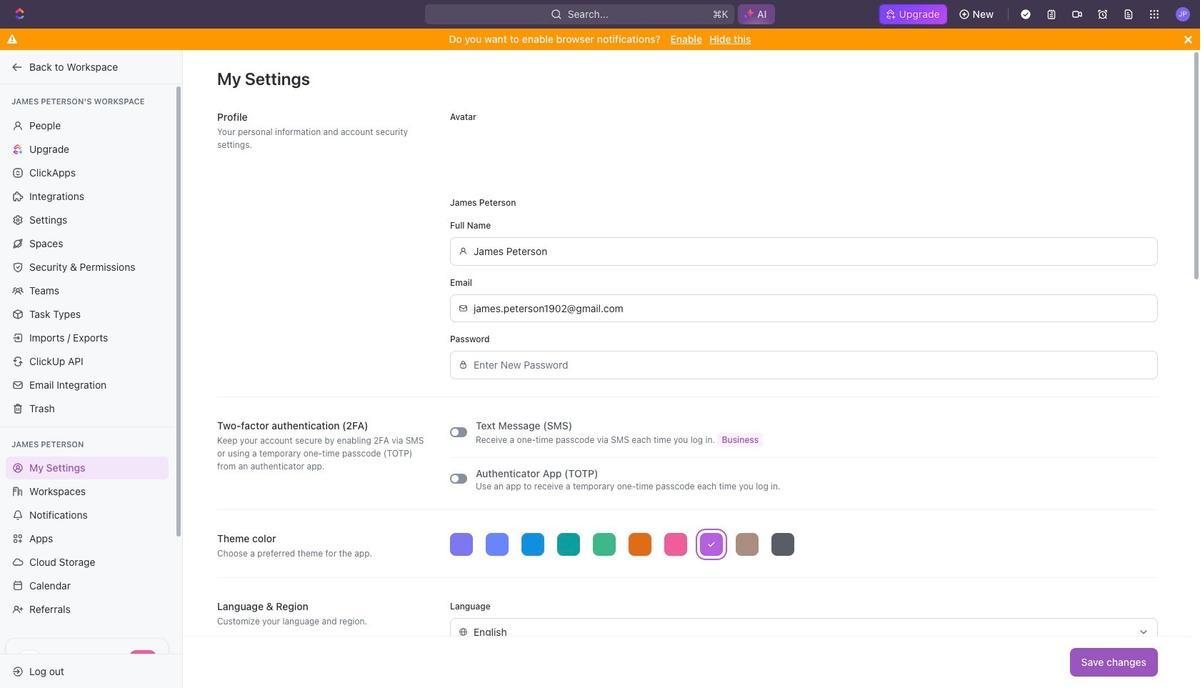 Task type: locate. For each thing, give the bounding box(es) containing it.
list box
[[450, 533, 1158, 556]]

6 option from the left
[[629, 533, 652, 556]]

None text field
[[474, 618, 1132, 645]]

1 option from the left
[[450, 533, 473, 556]]

Enter Email text field
[[474, 295, 1150, 322]]

available on business plans or higher element
[[718, 433, 763, 447]]

option
[[450, 533, 473, 556], [486, 533, 509, 556], [522, 533, 544, 556], [557, 533, 580, 556], [593, 533, 616, 556], [629, 533, 652, 556], [664, 533, 687, 556], [700, 533, 723, 556], [736, 533, 759, 556], [772, 533, 795, 556]]



Task type: vqa. For each thing, say whether or not it's contained in the screenshot.
Enter Username text box
yes



Task type: describe. For each thing, give the bounding box(es) containing it.
10 option from the left
[[772, 533, 795, 556]]

8 option from the left
[[700, 533, 723, 556]]

3 option from the left
[[522, 533, 544, 556]]

2 option from the left
[[486, 533, 509, 556]]

Enter Username text field
[[474, 238, 1150, 265]]

Enter New Password text field
[[474, 352, 1150, 378]]

5 option from the left
[[593, 533, 616, 556]]

7 option from the left
[[664, 533, 687, 556]]

4 option from the left
[[557, 533, 580, 556]]

9 option from the left
[[736, 533, 759, 556]]



